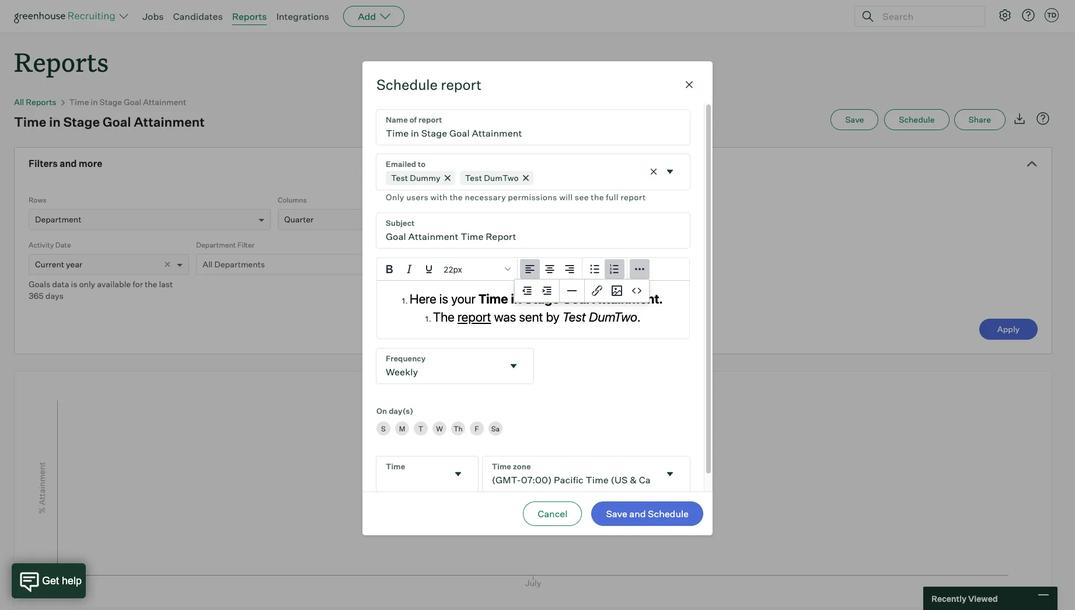 Task type: describe. For each thing, give the bounding box(es) containing it.
close modal icon image
[[682, 77, 696, 91]]

on day(s)
[[377, 407, 413, 416]]

clear selection image
[[648, 166, 660, 177]]

filter
[[237, 241, 255, 249]]

only users with the necessary permissions will see the full report
[[386, 192, 646, 202]]

0 vertical spatial time in stage goal attainment
[[69, 97, 186, 107]]

add
[[358, 11, 376, 22]]

more
[[79, 158, 102, 169]]

1 vertical spatial attainment
[[134, 114, 205, 130]]

apply
[[997, 324, 1020, 334]]

download image
[[1013, 112, 1027, 126]]

permissions
[[508, 192, 557, 202]]

0 vertical spatial stage
[[100, 97, 122, 107]]

save and schedule this report to revisit it! element
[[831, 109, 885, 130]]

save for save and schedule
[[606, 508, 627, 519]]

and for save
[[629, 508, 646, 519]]

activity date
[[29, 241, 71, 249]]

year
[[66, 259, 82, 269]]

1 vertical spatial reports
[[14, 44, 109, 79]]

22px button
[[439, 259, 515, 279]]

department option
[[35, 214, 81, 224]]

t
[[418, 424, 423, 433]]

td
[[1047, 11, 1057, 19]]

filters
[[29, 158, 58, 169]]

share button
[[954, 109, 1006, 130]]

save and schedule
[[606, 508, 689, 519]]

and for filters
[[60, 158, 77, 169]]

time in stage goal attainment link
[[69, 97, 186, 107]]

22px toolbar
[[377, 258, 518, 281]]

schedule button
[[885, 109, 949, 130]]

22px
[[444, 264, 462, 274]]

xychart image
[[29, 371, 1038, 605]]

share
[[969, 115, 991, 124]]

on
[[377, 407, 387, 416]]

see
[[575, 192, 589, 202]]

2 horizontal spatial the
[[591, 192, 604, 202]]

current
[[35, 259, 64, 269]]

days
[[45, 291, 64, 301]]

only
[[79, 279, 95, 289]]

1 horizontal spatial in
[[91, 97, 98, 107]]

all for all departments
[[203, 259, 213, 269]]

Search text field
[[880, 8, 974, 25]]

0 vertical spatial goal
[[124, 97, 141, 107]]

current year
[[35, 259, 82, 269]]

will
[[559, 192, 573, 202]]

goals
[[29, 279, 50, 289]]

quarter option
[[284, 214, 314, 224]]

365
[[29, 291, 44, 301]]

jobs
[[142, 11, 164, 22]]

schedule for schedule
[[899, 115, 935, 124]]

apply button
[[980, 319, 1038, 340]]

2 vertical spatial reports
[[26, 97, 56, 107]]

departments
[[214, 259, 265, 269]]

cancel button
[[523, 501, 582, 526]]

viewed
[[968, 593, 998, 603]]

schedule for schedule report
[[377, 76, 438, 93]]

none field clear selection
[[377, 154, 690, 204]]

schedule report
[[377, 76, 482, 93]]

test for test dummy
[[391, 172, 408, 182]]

all for all reports
[[14, 97, 24, 107]]

day(s)
[[389, 407, 413, 416]]

×
[[164, 257, 171, 270]]

columns
[[278, 196, 307, 204]]

department for department
[[35, 214, 81, 224]]

0 vertical spatial attainment
[[143, 97, 186, 107]]

all reports link
[[14, 97, 56, 107]]

date
[[55, 241, 71, 249]]



Task type: locate. For each thing, give the bounding box(es) containing it.
time down all reports link
[[14, 114, 46, 130]]

0 vertical spatial all
[[14, 97, 24, 107]]

1 horizontal spatial and
[[629, 508, 646, 519]]

1 vertical spatial schedule
[[899, 115, 935, 124]]

1 vertical spatial in
[[49, 114, 61, 130]]

th
[[454, 424, 463, 433]]

stage
[[100, 97, 122, 107], [63, 114, 100, 130]]

toolbar
[[518, 258, 583, 281], [583, 258, 628, 281], [628, 258, 652, 281], [515, 280, 560, 303], [585, 280, 649, 303]]

1 test from the left
[[391, 172, 408, 182]]

22px group
[[377, 258, 689, 281]]

none field containing test dummy
[[377, 154, 690, 204]]

report
[[441, 76, 482, 93], [621, 192, 646, 202]]

faq image
[[1036, 112, 1050, 126]]

f
[[475, 424, 479, 433]]

0 horizontal spatial test
[[391, 172, 408, 182]]

1 vertical spatial stage
[[63, 114, 100, 130]]

save button
[[831, 109, 879, 130]]

0 vertical spatial save
[[845, 115, 864, 124]]

2 test from the left
[[465, 172, 482, 182]]

1 horizontal spatial schedule
[[648, 508, 689, 519]]

test dummy
[[391, 172, 441, 182]]

and inside button
[[629, 508, 646, 519]]

0 horizontal spatial report
[[441, 76, 482, 93]]

0 vertical spatial report
[[441, 76, 482, 93]]

full
[[606, 192, 619, 202]]

1 horizontal spatial test
[[465, 172, 482, 182]]

1 horizontal spatial time
[[69, 97, 89, 107]]

the right 'for'
[[145, 279, 157, 289]]

s
[[381, 424, 386, 433]]

0 horizontal spatial all
[[14, 97, 24, 107]]

None text field
[[377, 457, 448, 492], [483, 457, 660, 492], [377, 457, 448, 492], [483, 457, 660, 492]]

None text field
[[377, 109, 690, 144], [377, 213, 690, 248], [377, 349, 503, 384], [377, 109, 690, 144], [377, 213, 690, 248], [377, 349, 503, 384]]

the right with at the top left of the page
[[450, 192, 463, 202]]

1 horizontal spatial the
[[450, 192, 463, 202]]

configure image
[[998, 8, 1012, 22]]

report inside field
[[621, 192, 646, 202]]

test for test dumtwo
[[465, 172, 482, 182]]

0 horizontal spatial schedule
[[377, 76, 438, 93]]

in
[[91, 97, 98, 107], [49, 114, 61, 130]]

the inside goals data is only available for the last 365 days
[[145, 279, 157, 289]]

0 horizontal spatial time
[[14, 114, 46, 130]]

time right all reports
[[69, 97, 89, 107]]

department for department filter
[[196, 241, 236, 249]]

0 vertical spatial time
[[69, 97, 89, 107]]

2 horizontal spatial schedule
[[899, 115, 935, 124]]

attainment
[[143, 97, 186, 107], [134, 114, 205, 130]]

1 vertical spatial save
[[606, 508, 627, 519]]

filters and more
[[29, 158, 102, 169]]

the
[[450, 192, 463, 202], [591, 192, 604, 202], [145, 279, 157, 289]]

1 vertical spatial and
[[629, 508, 646, 519]]

0 horizontal spatial and
[[60, 158, 77, 169]]

integrations
[[276, 11, 329, 22]]

quarter
[[284, 214, 314, 224]]

2 vertical spatial schedule
[[648, 508, 689, 519]]

department up date
[[35, 214, 81, 224]]

save and schedule button
[[592, 501, 703, 526]]

1 horizontal spatial department
[[196, 241, 236, 249]]

reports link
[[232, 11, 267, 22]]

activity
[[29, 241, 54, 249]]

0 horizontal spatial department
[[35, 214, 81, 224]]

cancel
[[538, 508, 568, 519]]

recently
[[932, 593, 967, 603]]

integrations link
[[276, 11, 329, 22]]

0 vertical spatial schedule
[[377, 76, 438, 93]]

for
[[133, 279, 143, 289]]

save
[[845, 115, 864, 124], [606, 508, 627, 519]]

1 vertical spatial department
[[196, 241, 236, 249]]

test up necessary
[[465, 172, 482, 182]]

1 horizontal spatial report
[[621, 192, 646, 202]]

data
[[52, 279, 69, 289]]

reports
[[232, 11, 267, 22], [14, 44, 109, 79], [26, 97, 56, 107]]

all departments
[[203, 259, 265, 269]]

0 vertical spatial and
[[60, 158, 77, 169]]

test dumtwo
[[465, 172, 519, 182]]

1 vertical spatial report
[[621, 192, 646, 202]]

only
[[386, 192, 404, 202]]

save for save
[[845, 115, 864, 124]]

toggle flyout image
[[664, 166, 676, 177], [508, 360, 519, 372], [452, 468, 464, 480], [664, 468, 676, 480]]

w
[[436, 424, 443, 433]]

greenhouse recruiting image
[[14, 9, 119, 23]]

schedule
[[377, 76, 438, 93], [899, 115, 935, 124], [648, 508, 689, 519]]

0 vertical spatial department
[[35, 214, 81, 224]]

m
[[399, 424, 405, 433]]

test up only
[[391, 172, 408, 182]]

None field
[[377, 154, 690, 204], [377, 349, 533, 384], [377, 457, 478, 492], [483, 457, 690, 492], [377, 349, 533, 384], [377, 457, 478, 492], [483, 457, 690, 492]]

0 vertical spatial reports
[[232, 11, 267, 22]]

test
[[391, 172, 408, 182], [465, 172, 482, 182]]

sa
[[491, 424, 500, 433]]

goal
[[124, 97, 141, 107], [103, 114, 131, 130]]

department up all departments
[[196, 241, 236, 249]]

1 vertical spatial time
[[14, 114, 46, 130]]

candidates
[[173, 11, 223, 22]]

group
[[514, 279, 650, 303]]

current year option
[[35, 259, 82, 269]]

0 horizontal spatial the
[[145, 279, 157, 289]]

toggle flyout image inside field
[[664, 166, 676, 177]]

goals data is only available for the last 365 days
[[29, 279, 173, 301]]

td button
[[1043, 6, 1061, 25]]

0 horizontal spatial in
[[49, 114, 61, 130]]

department
[[35, 214, 81, 224], [196, 241, 236, 249]]

users
[[406, 192, 428, 202]]

0 horizontal spatial save
[[606, 508, 627, 519]]

td button
[[1045, 8, 1059, 22]]

the left full
[[591, 192, 604, 202]]

1 vertical spatial all
[[203, 259, 213, 269]]

necessary
[[465, 192, 506, 202]]

1 horizontal spatial all
[[203, 259, 213, 269]]

time
[[69, 97, 89, 107], [14, 114, 46, 130]]

recently viewed
[[932, 593, 998, 603]]

available
[[97, 279, 131, 289]]

1 vertical spatial time in stage goal attainment
[[14, 114, 205, 130]]

all reports
[[14, 97, 56, 107]]

department filter
[[196, 241, 255, 249]]

1 horizontal spatial save
[[845, 115, 864, 124]]

0 vertical spatial in
[[91, 97, 98, 107]]

all
[[14, 97, 24, 107], [203, 259, 213, 269]]

is
[[71, 279, 77, 289]]

dummy
[[410, 172, 441, 182]]

rows
[[29, 196, 46, 204]]

time in stage goal attainment
[[69, 97, 186, 107], [14, 114, 205, 130]]

1 vertical spatial goal
[[103, 114, 131, 130]]

jobs link
[[142, 11, 164, 22]]

candidates link
[[173, 11, 223, 22]]

with
[[430, 192, 448, 202]]

and
[[60, 158, 77, 169], [629, 508, 646, 519]]

dumtwo
[[484, 172, 519, 182]]

add button
[[343, 6, 405, 27]]

last
[[159, 279, 173, 289]]



Task type: vqa. For each thing, say whether or not it's contained in the screenshot.
last
yes



